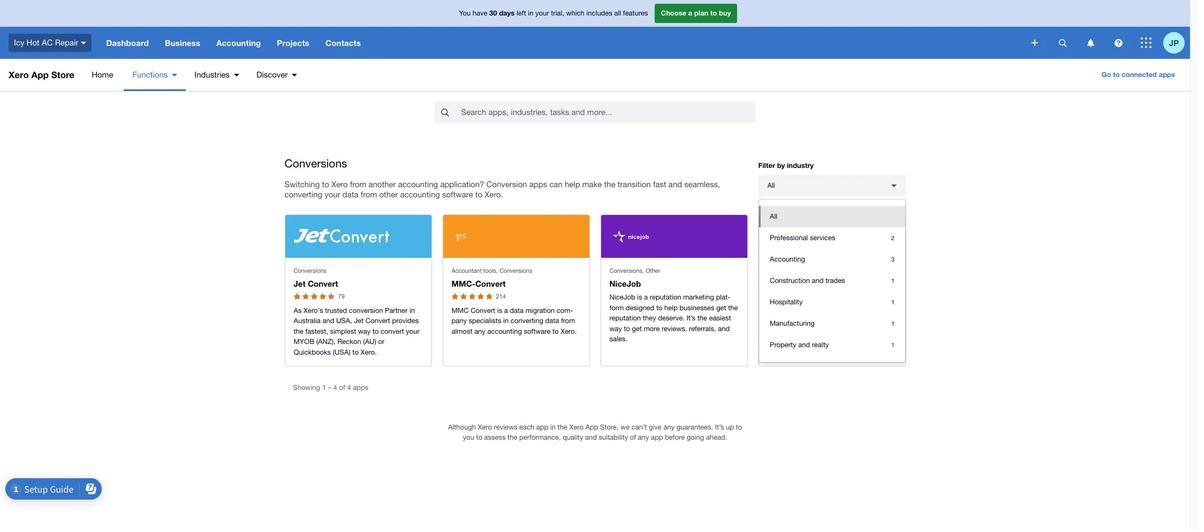 Task type: describe. For each thing, give the bounding box(es) containing it.
jp
[[1169, 38, 1179, 47]]

the inside switching to xero from another accounting application? conversion apps can help make the transition fast and seamless, converting your data from other accounting software to xero.
[[604, 180, 615, 189]]

manufacturing
[[770, 320, 815, 328]]

list box containing all
[[759, 200, 905, 362]]

includes
[[586, 9, 612, 17]]

converting inside switching to xero from another accounting application? conversion apps can help make the transition fast and seamless, converting your data from other accounting software to xero.
[[285, 190, 322, 199]]

xero up quality
[[569, 423, 583, 431]]

on
[[785, 346, 793, 354]]

campaigns.
[[849, 304, 885, 312]]

business
[[165, 38, 200, 48]]

is inside conversions, other nicejob nicejob is a reputation marketing plat form designed to help businesses get the reputation they deserve. it's the easiest way to get more reviews, referrals, and sales.
[[637, 293, 642, 302]]

nicejob link
[[609, 279, 641, 289]]

provides
[[392, 317, 419, 325]]

store
[[51, 69, 74, 80]]

1 vertical spatial for
[[783, 356, 791, 364]]

quickbooks
[[294, 348, 331, 356]]

industry
[[787, 161, 814, 169]]

menu containing home
[[81, 59, 306, 91]]

contacts button
[[317, 27, 369, 59]]

jet convert link
[[294, 279, 338, 289]]

–
[[328, 384, 331, 392]]

conversions inside accountant tools, conversions mmc-convert
[[500, 268, 532, 274]]

bers
[[767, 346, 889, 364]]

0 horizontal spatial customer
[[782, 314, 811, 322]]

to right switching
[[322, 180, 329, 189]]

xero inside maralytics track, measure & report the roi out comes for your marketing campaigns. link customer invoices in xero to mar keting activities to accurately measure results.   maralytics tracks, measures & re ports on sales, profit, & customer num bers for every marketing initiative, to maximise your marketing budget
[[848, 314, 862, 322]]

to right the you
[[476, 434, 482, 442]]

go
[[1102, 70, 1111, 79]]

buy
[[719, 9, 731, 17]]

hospitality
[[770, 298, 803, 306]]

conversion
[[349, 307, 383, 315]]

the up quality
[[558, 423, 567, 431]]

another
[[369, 180, 396, 189]]

report
[[823, 293, 842, 302]]

have
[[473, 9, 487, 17]]

xero. inside as xero's trusted conversion partner in australia and usa, jet convert provides the fastest, simplest way to convert your myob (anz), reckon (au) or quickbooks (usa) to xero.
[[361, 348, 377, 356]]

xero inside switching to xero from another accounting application? conversion apps can help make the transition fast and seamless, converting your data from other accounting software to xero.
[[331, 180, 348, 189]]

0 horizontal spatial of
[[339, 384, 345, 392]]

79
[[338, 293, 345, 300]]

can
[[549, 180, 562, 189]]

1 left –
[[322, 384, 326, 392]]

1 for property and realty
[[891, 342, 895, 349]]

every
[[793, 356, 810, 364]]

each
[[519, 423, 534, 431]]

to down num
[[874, 356, 880, 364]]

to up the deserve.
[[656, 304, 662, 312]]

home
[[92, 70, 113, 79]]

keting
[[767, 314, 887, 333]]

1 horizontal spatial customer
[[841, 346, 871, 354]]

before
[[665, 434, 685, 442]]

group containing all
[[759, 200, 905, 362]]

1 vertical spatial data
[[510, 307, 524, 315]]

dashboard
[[106, 38, 149, 48]]

comes
[[767, 293, 882, 312]]

although
[[448, 423, 476, 431]]

(usa)
[[333, 348, 350, 356]]

discover button
[[248, 59, 306, 91]]

accountant
[[452, 268, 482, 274]]

app inside although xero reviews each app in the xero app store, we can't give any guarantees. it's up to you to assess the performance, quality and suitability of any app before going ahead.
[[585, 423, 598, 431]]

1 vertical spatial get
[[632, 325, 642, 333]]

convert inside mmc convert is a data migration com pany specialists in converting data from almost any accounting software to xero.
[[471, 307, 495, 315]]

services
[[810, 234, 835, 242]]

conversions,
[[609, 268, 644, 274]]

tracks,
[[825, 335, 847, 343]]

0 vertical spatial from
[[350, 180, 366, 189]]

banner containing jp
[[0, 0, 1190, 59]]

to inside mmc convert is a data migration com pany specialists in converting data from almost any accounting software to xero.
[[552, 327, 559, 335]]

dashboard link
[[98, 27, 157, 59]]

the down plat at the bottom
[[728, 304, 738, 312]]

com
[[557, 307, 573, 315]]

more
[[644, 325, 660, 333]]

software inside switching to xero from another accounting application? conversion apps can help make the transition fast and seamless, converting your data from other accounting software to xero.
[[442, 190, 473, 199]]

days
[[499, 9, 515, 17]]

almost
[[452, 327, 472, 335]]

your down every
[[799, 367, 812, 375]]

property
[[770, 341, 796, 349]]

all for all button
[[770, 213, 777, 221]]

convert inside conversions jet convert
[[308, 279, 338, 289]]

0 vertical spatial reputation
[[650, 293, 681, 302]]

out
[[869, 293, 882, 302]]

to down reckon
[[352, 348, 359, 356]]

1 horizontal spatial &
[[835, 346, 839, 354]]

go to connected apps
[[1102, 70, 1175, 79]]

usa,
[[336, 317, 352, 325]]

repair
[[55, 38, 78, 47]]

make
[[582, 180, 602, 189]]

1 vertical spatial maralytics
[[792, 335, 824, 343]]

and up every
[[798, 341, 810, 349]]

a inside conversions, other nicejob nicejob is a reputation marketing plat form designed to help businesses get the reputation they deserve. it's the easiest way to get more reviews, referrals, and sales.
[[644, 293, 648, 302]]

mmc convert is a data migration com pany specialists in converting data from almost any accounting software to xero.
[[452, 307, 577, 335]]

choose a plan to buy
[[661, 9, 731, 17]]

2 vertical spatial apps
[[353, 384, 368, 392]]

2
[[891, 235, 895, 241]]

conversions jet convert
[[294, 268, 338, 289]]

2 4 from the left
[[347, 384, 351, 392]]

1 horizontal spatial app
[[651, 434, 663, 442]]

apps inside switching to xero from another accounting application? conversion apps can help make the transition fast and seamless, converting your data from other accounting software to xero.
[[529, 180, 547, 189]]

or
[[378, 338, 384, 346]]

2 horizontal spatial any
[[663, 423, 675, 431]]

businesses
[[680, 304, 714, 312]]

1 for construction and trades
[[891, 278, 895, 284]]

filter
[[758, 161, 775, 169]]

0 vertical spatial accounting
[[398, 180, 438, 189]]

1 vertical spatial accounting
[[770, 255, 805, 263]]

choose
[[661, 9, 686, 17]]

showing 1 – 4 of 4 apps
[[293, 384, 368, 392]]

invoices
[[813, 314, 839, 322]]

icy hot ac repair
[[14, 38, 78, 47]]

conversions for conversions jet convert
[[294, 268, 326, 274]]

quality
[[563, 434, 583, 442]]

in for days
[[528, 9, 533, 17]]

trial,
[[551, 9, 564, 17]]

all for all popup button
[[767, 182, 775, 190]]

reckon
[[337, 338, 361, 346]]

by
[[777, 161, 785, 169]]

0 horizontal spatial svg image
[[1032, 40, 1038, 46]]

2 horizontal spatial svg image
[[1114, 39, 1122, 47]]

0 vertical spatial app
[[536, 423, 548, 431]]

to down invoices
[[817, 325, 824, 333]]

and left trades
[[812, 277, 824, 285]]

projects
[[277, 38, 309, 48]]

xero up assess
[[478, 423, 492, 431]]

to right up on the bottom right of the page
[[736, 423, 742, 431]]

your inside you have 30 days left in your trial, which includes all features
[[535, 9, 549, 17]]

mmc convert app logo image
[[452, 227, 470, 246]]

accurately
[[825, 325, 858, 333]]

from inside mmc convert is a data migration com pany specialists in converting data from almost any accounting software to xero.
[[561, 317, 575, 325]]

ac
[[42, 38, 53, 47]]

sales.
[[609, 335, 627, 343]]

in for each
[[550, 423, 556, 431]]

jet inside conversions jet convert
[[294, 279, 306, 289]]

home button
[[81, 59, 124, 91]]

as xero's trusted conversion partner in australia and usa, jet convert provides the fastest, simplest way to convert your myob (anz), reckon (au) or quickbooks (usa) to xero.
[[294, 307, 420, 356]]

3
[[891, 256, 895, 263]]

to up sales.
[[624, 325, 630, 333]]

tools,
[[483, 268, 498, 274]]

your inside switching to xero from another accounting application? conversion apps can help make the transition fast and seamless, converting your data from other accounting software to xero.
[[325, 190, 340, 199]]



Task type: vqa. For each thing, say whether or not it's contained in the screenshot.
Sort to the right
no



Task type: locate. For each thing, give the bounding box(es) containing it.
any up before
[[663, 423, 675, 431]]

in for conversion
[[409, 307, 415, 315]]

accountant tools, conversions mmc-convert
[[452, 268, 532, 289]]

budget
[[847, 367, 869, 375]]

0 vertical spatial a
[[688, 9, 692, 17]]

0 horizontal spatial app
[[31, 69, 49, 80]]

help up the deserve.
[[664, 304, 678, 312]]

2 vertical spatial accounting
[[487, 327, 522, 335]]

accounting right 'other'
[[400, 190, 440, 199]]

data down 'migration'
[[545, 317, 559, 325]]

marketing down report
[[816, 304, 847, 312]]

0 vertical spatial it's
[[687, 314, 695, 322]]

1 horizontal spatial it's
[[715, 423, 724, 431]]

for down on at bottom
[[783, 356, 791, 364]]

convert up specialists in the left bottom of the page
[[471, 307, 495, 315]]

accounting inside mmc convert is a data migration com pany specialists in converting data from almost any accounting software to xero.
[[487, 327, 522, 335]]

and inside although xero reviews each app in the xero app store, we can't give any guarantees. it's up to you to assess the performance, quality and suitability of any app before going ahead.
[[585, 434, 597, 442]]

1 horizontal spatial way
[[609, 325, 622, 333]]

to
[[710, 9, 717, 17], [1113, 70, 1120, 79], [322, 180, 329, 189], [475, 190, 482, 199], [656, 304, 662, 312], [864, 314, 870, 322], [624, 325, 630, 333], [817, 325, 824, 333], [372, 327, 379, 335], [552, 327, 559, 335], [352, 348, 359, 356], [874, 356, 880, 364], [736, 423, 742, 431], [476, 434, 482, 442]]

software down 'migration'
[[524, 327, 551, 335]]

and down the trusted
[[322, 317, 334, 325]]

1 vertical spatial nicejob
[[609, 293, 635, 302]]

0 horizontal spatial a
[[504, 307, 508, 315]]

in right 'left' at the top left
[[528, 9, 533, 17]]

1 horizontal spatial jet
[[354, 317, 364, 325]]

1 horizontal spatial app
[[585, 423, 598, 431]]

marketing
[[683, 293, 714, 302], [816, 304, 847, 312], [812, 356, 843, 364], [814, 367, 845, 375]]

0 vertical spatial jet
[[294, 279, 306, 289]]

all inside popup button
[[767, 182, 775, 190]]

converting down switching
[[285, 190, 322, 199]]

accounting right 'another'
[[398, 180, 438, 189]]

the down reviews
[[508, 434, 517, 442]]

None search field
[[434, 102, 756, 123]]

measure
[[788, 293, 815, 302], [860, 325, 886, 333]]

0 horizontal spatial measure
[[788, 293, 815, 302]]

converting
[[285, 190, 322, 199], [511, 317, 543, 325]]

of down can't
[[630, 434, 636, 442]]

switching
[[285, 180, 320, 189]]

0 vertical spatial nicejob
[[609, 279, 641, 289]]

to down application?
[[475, 190, 482, 199]]

track,
[[767, 293, 786, 302]]

1 vertical spatial any
[[663, 423, 675, 431]]

& down tracks,
[[835, 346, 839, 354]]

0 vertical spatial app
[[31, 69, 49, 80]]

1 4 from the left
[[333, 384, 337, 392]]

& left report
[[817, 293, 821, 302]]

any down can't
[[638, 434, 649, 442]]

1 vertical spatial from
[[361, 190, 377, 199]]

1 right out
[[891, 299, 895, 306]]

svg image
[[1059, 39, 1067, 47], [1114, 39, 1122, 47], [1032, 40, 1038, 46]]

maralytics
[[767, 279, 807, 289], [792, 335, 824, 343]]

the left roi
[[843, 293, 853, 302]]

0 vertical spatial help
[[565, 180, 580, 189]]

navigation
[[98, 27, 1024, 59]]

214
[[496, 293, 506, 300]]

group
[[759, 200, 905, 362]]

although xero reviews each app in the xero app store, we can't give any guarantees. it's up to you to assess the performance, quality and suitability of any app before going ahead.
[[448, 423, 742, 442]]

conversions
[[285, 157, 347, 170], [294, 268, 326, 274], [500, 268, 532, 274]]

2 nicejob from the top
[[609, 293, 635, 302]]

1 vertical spatial measure
[[860, 325, 886, 333]]

up
[[726, 423, 734, 431]]

reputation up the deserve.
[[650, 293, 681, 302]]

any down specialists in the left bottom of the page
[[474, 327, 485, 335]]

mmc-
[[452, 279, 475, 289]]

1 for manufacturing
[[891, 321, 895, 327]]

your inside as xero's trusted conversion partner in australia and usa, jet convert provides the fastest, simplest way to convert your myob (anz), reckon (au) or quickbooks (usa) to xero.
[[406, 327, 420, 335]]

in inside although xero reviews each app in the xero app store, we can't give any guarantees. it's up to you to assess the performance, quality and suitability of any app before going ahead.
[[550, 423, 556, 431]]

1 vertical spatial it's
[[715, 423, 724, 431]]

a left plan
[[688, 9, 692, 17]]

is
[[637, 293, 642, 302], [497, 307, 502, 315]]

conversions right tools,
[[500, 268, 532, 274]]

0 vertical spatial xero.
[[485, 190, 503, 199]]

marketing down bers
[[814, 367, 845, 375]]

& left re
[[881, 335, 885, 343]]

xero. down conversion
[[485, 190, 503, 199]]

apps right the connected
[[1159, 70, 1175, 79]]

property and realty
[[770, 341, 829, 349]]

0 vertical spatial software
[[442, 190, 473, 199]]

0 horizontal spatial accounting
[[216, 38, 261, 48]]

1 vertical spatial all
[[770, 213, 777, 221]]

in inside mmc convert is a data migration com pany specialists in converting data from almost any accounting software to xero.
[[503, 317, 509, 325]]

get left the more
[[632, 325, 642, 333]]

the up myob
[[294, 327, 303, 335]]

xero. inside switching to xero from another accounting application? conversion apps can help make the transition fast and seamless, converting your data from other accounting software to xero.
[[485, 190, 503, 199]]

conversions, other nicejob nicejob is a reputation marketing plat form designed to help businesses get the reputation they deserve. it's the easiest way to get more reviews, referrals, and sales.
[[609, 268, 738, 343]]

it's inside although xero reviews each app in the xero app store, we can't give any guarantees. it's up to you to assess the performance, quality and suitability of any app before going ahead.
[[715, 423, 724, 431]]

it's inside conversions, other nicejob nicejob is a reputation marketing plat form designed to help businesses get the reputation they deserve. it's the easiest way to get more reviews, referrals, and sales.
[[687, 314, 695, 322]]

xero. down "com" on the left bottom of the page
[[561, 327, 577, 335]]

1 vertical spatial &
[[881, 335, 885, 343]]

and right quality
[[585, 434, 597, 442]]

designed
[[626, 304, 654, 312]]

customer up activities
[[782, 314, 811, 322]]

1 vertical spatial app
[[585, 423, 598, 431]]

conversions for conversions
[[285, 157, 347, 170]]

measure down construction and trades
[[788, 293, 815, 302]]

xero right switching
[[331, 180, 348, 189]]

1 nicejob from the top
[[609, 279, 641, 289]]

accounting
[[216, 38, 261, 48], [770, 255, 805, 263]]

0 vertical spatial &
[[817, 293, 821, 302]]

1 horizontal spatial is
[[637, 293, 642, 302]]

way inside conversions, other nicejob nicejob is a reputation marketing plat form designed to help businesses get the reputation they deserve. it's the easiest way to get more reviews, referrals, and sales.
[[609, 325, 622, 333]]

banner
[[0, 0, 1190, 59]]

4
[[333, 384, 337, 392], [347, 384, 351, 392]]

1 right num
[[891, 342, 895, 349]]

a down 214
[[504, 307, 508, 315]]

0 vertical spatial of
[[339, 384, 345, 392]]

profit,
[[815, 346, 833, 354]]

2 horizontal spatial xero.
[[561, 327, 577, 335]]

the up referrals,
[[697, 314, 707, 322]]

0 horizontal spatial get
[[632, 325, 642, 333]]

any inside mmc convert is a data migration com pany specialists in converting data from almost any accounting software to xero.
[[474, 327, 485, 335]]

app
[[31, 69, 49, 80], [585, 423, 598, 431]]

functions
[[132, 70, 168, 79]]

svg image
[[1141, 37, 1151, 48], [1087, 39, 1094, 47], [81, 42, 86, 44]]

in up performance,
[[550, 423, 556, 431]]

conversions inside conversions jet convert
[[294, 268, 326, 274]]

jet convert logo image
[[294, 229, 389, 244]]

realty
[[812, 341, 829, 349]]

is inside mmc convert is a data migration com pany specialists in converting data from almost any accounting software to xero.
[[497, 307, 502, 315]]

0 vertical spatial apps
[[1159, 70, 1175, 79]]

xero. inside mmc convert is a data migration com pany specialists in converting data from almost any accounting software to xero.
[[561, 327, 577, 335]]

convert down tools,
[[475, 279, 506, 289]]

software down application?
[[442, 190, 473, 199]]

2 horizontal spatial data
[[545, 317, 559, 325]]

guarantees.
[[677, 423, 713, 431]]

reputation down designed
[[609, 314, 641, 322]]

your down provides
[[406, 327, 420, 335]]

0 horizontal spatial jet
[[294, 279, 306, 289]]

1 horizontal spatial any
[[638, 434, 649, 442]]

convert
[[381, 327, 404, 335]]

converting down 'migration'
[[511, 317, 543, 325]]

0 horizontal spatial it's
[[687, 314, 695, 322]]

2 vertical spatial any
[[638, 434, 649, 442]]

in up provides
[[409, 307, 415, 315]]

0 vertical spatial all
[[767, 182, 775, 190]]

xero down "campaigns."
[[848, 314, 862, 322]]

0 horizontal spatial converting
[[285, 190, 322, 199]]

0 vertical spatial data
[[343, 190, 358, 199]]

and inside switching to xero from another accounting application? conversion apps can help make the transition fast and seamless, converting your data from other accounting software to xero.
[[669, 180, 682, 189]]

convert inside accountant tools, conversions mmc-convert
[[475, 279, 506, 289]]

navigation containing dashboard
[[98, 27, 1024, 59]]

help
[[565, 180, 580, 189], [664, 304, 678, 312]]

marketing up "businesses"
[[683, 293, 714, 302]]

initiative,
[[845, 356, 872, 364]]

nicejob down conversions,
[[609, 279, 641, 289]]

connected
[[1122, 70, 1157, 79]]

for up manufacturing
[[790, 304, 799, 312]]

business button
[[157, 27, 208, 59]]

way up sales.
[[609, 325, 622, 333]]

your up invoices
[[800, 304, 814, 312]]

switching to xero from another accounting application? conversion apps can help make the transition fast and seamless, converting your data from other accounting software to xero.
[[285, 180, 720, 199]]

2 vertical spatial xero.
[[361, 348, 377, 356]]

1 vertical spatial jet
[[354, 317, 364, 325]]

migration
[[526, 307, 555, 315]]

xero app store
[[9, 69, 74, 80]]

0 vertical spatial accounting
[[216, 38, 261, 48]]

the inside as xero's trusted conversion partner in australia and usa, jet convert provides the fastest, simplest way to convert your myob (anz), reckon (au) or quickbooks (usa) to xero.
[[294, 327, 303, 335]]

all down filter
[[767, 182, 775, 190]]

of right –
[[339, 384, 345, 392]]

measure down mar
[[860, 325, 886, 333]]

1 horizontal spatial 4
[[347, 384, 351, 392]]

deserve.
[[658, 314, 685, 322]]

all button
[[759, 206, 905, 228]]

1 horizontal spatial get
[[716, 304, 726, 312]]

1 horizontal spatial of
[[630, 434, 636, 442]]

roi
[[855, 293, 867, 302]]

and inside as xero's trusted conversion partner in australia and usa, jet convert provides the fastest, simplest way to convert your myob (anz), reckon (au) or quickbooks (usa) to xero.
[[322, 317, 334, 325]]

in inside you have 30 days left in your trial, which includes all features
[[528, 9, 533, 17]]

in up accurately
[[841, 314, 846, 322]]

from
[[350, 180, 366, 189], [361, 190, 377, 199], [561, 317, 575, 325]]

maximise
[[767, 367, 797, 375]]

jet inside as xero's trusted conversion partner in australia and usa, jet convert provides the fastest, simplest way to convert your myob (anz), reckon (au) or quickbooks (usa) to xero.
[[354, 317, 364, 325]]

1 vertical spatial accounting
[[400, 190, 440, 199]]

projects button
[[269, 27, 317, 59]]

help inside conversions, other nicejob nicejob is a reputation marketing plat form designed to help businesses get the reputation they deserve. it's the easiest way to get more reviews, referrals, and sales.
[[664, 304, 678, 312]]

industries button
[[186, 59, 248, 91]]

other
[[379, 190, 398, 199]]

software inside mmc convert is a data migration com pany specialists in converting data from almost any accounting software to xero.
[[524, 327, 551, 335]]

partner
[[385, 307, 408, 315]]

convert up 79 at left bottom
[[308, 279, 338, 289]]

2 vertical spatial a
[[504, 307, 508, 315]]

your up jet convert logo
[[325, 190, 340, 199]]

reputation
[[650, 293, 681, 302], [609, 314, 641, 322]]

1 horizontal spatial reputation
[[650, 293, 681, 302]]

1 vertical spatial apps
[[529, 180, 547, 189]]

0 vertical spatial customer
[[782, 314, 811, 322]]

of inside although xero reviews each app in the xero app store, we can't give any guarantees. it's up to you to assess the performance, quality and suitability of any app before going ahead.
[[630, 434, 636, 442]]

convert
[[308, 279, 338, 289], [475, 279, 506, 289], [471, 307, 495, 315], [366, 317, 390, 325]]

converting inside mmc convert is a data migration com pany specialists in converting data from almost any accounting software to xero.
[[511, 317, 543, 325]]

xero. down (au)
[[361, 348, 377, 356]]

0 horizontal spatial help
[[565, 180, 580, 189]]

marketing down profit,
[[812, 356, 843, 364]]

apps left can
[[529, 180, 547, 189]]

app left store,
[[585, 423, 598, 431]]

mar
[[872, 314, 887, 322]]

the inside maralytics track, measure & report the roi out comes for your marketing campaigns. link customer invoices in xero to mar keting activities to accurately measure results.   maralytics tracks, measures & re ports on sales, profit, & customer num bers for every marketing initiative, to maximise your marketing budget
[[843, 293, 853, 302]]

in right specialists in the left bottom of the page
[[503, 317, 509, 325]]

conversions up jet convert link
[[294, 268, 326, 274]]

link
[[767, 314, 780, 322]]

discover
[[256, 70, 288, 79]]

jp button
[[1163, 27, 1190, 59]]

sales,
[[795, 346, 813, 354]]

get
[[716, 304, 726, 312], [632, 325, 642, 333]]

convert down conversion
[[366, 317, 390, 325]]

you
[[459, 9, 471, 17]]

easiest
[[709, 314, 731, 322]]

2 vertical spatial data
[[545, 317, 559, 325]]

from left 'another'
[[350, 180, 366, 189]]

data inside switching to xero from another accounting application? conversion apps can help make the transition fast and seamless, converting your data from other accounting software to xero.
[[343, 190, 358, 199]]

to right go
[[1113, 70, 1120, 79]]

and down "easiest"
[[718, 325, 730, 333]]

accounting inside "accounting" dropdown button
[[216, 38, 261, 48]]

to down "com" on the left bottom of the page
[[552, 327, 559, 335]]

0 vertical spatial measure
[[788, 293, 815, 302]]

ahead.
[[706, 434, 727, 442]]

as
[[294, 307, 302, 315]]

myob
[[294, 338, 314, 346]]

1 for hospitality
[[891, 299, 895, 306]]

1 vertical spatial reputation
[[609, 314, 641, 322]]

give
[[649, 423, 662, 431]]

1 vertical spatial a
[[644, 293, 648, 302]]

go to connected apps link
[[1095, 66, 1181, 84]]

store,
[[600, 423, 619, 431]]

menu
[[81, 59, 306, 91]]

convert inside as xero's trusted conversion partner in australia and usa, jet convert provides the fastest, simplest way to convert your myob (anz), reckon (au) or quickbooks (usa) to xero.
[[366, 317, 390, 325]]

suitability
[[599, 434, 628, 442]]

2 horizontal spatial a
[[688, 9, 692, 17]]

maralytics logo image
[[767, 227, 819, 246]]

0 vertical spatial any
[[474, 327, 485, 335]]

marketing inside conversions, other nicejob nicejob is a reputation marketing plat form designed to help businesses get the reputation they deserve. it's the easiest way to get more reviews, referrals, and sales.
[[683, 293, 714, 302]]

professional
[[770, 234, 808, 242]]

filter by industry
[[758, 161, 814, 169]]

help inside switching to xero from another accounting application? conversion apps can help make the transition fast and seamless, converting your data from other accounting software to xero.
[[565, 180, 580, 189]]

a up designed
[[644, 293, 648, 302]]

maralytics up track,
[[767, 279, 807, 289]]

1 vertical spatial software
[[524, 327, 551, 335]]

all button
[[758, 175, 905, 197]]

accounting
[[398, 180, 438, 189], [400, 190, 440, 199], [487, 327, 522, 335]]

app
[[536, 423, 548, 431], [651, 434, 663, 442]]

performance,
[[519, 434, 561, 442]]

assess
[[484, 434, 506, 442]]

way inside as xero's trusted conversion partner in australia and usa, jet convert provides the fastest, simplest way to convert your myob (anz), reckon (au) or quickbooks (usa) to xero.
[[358, 327, 371, 335]]

1 vertical spatial of
[[630, 434, 636, 442]]

accounting down professional
[[770, 255, 805, 263]]

Search apps, industries, tasks and more... field
[[460, 102, 755, 123]]

0 horizontal spatial 4
[[333, 384, 337, 392]]

svg image inside the icy hot ac repair popup button
[[81, 42, 86, 44]]

1 horizontal spatial a
[[644, 293, 648, 302]]

reviews,
[[662, 325, 687, 333]]

0 vertical spatial maralytics
[[767, 279, 807, 289]]

1 horizontal spatial apps
[[529, 180, 547, 189]]

0 vertical spatial converting
[[285, 190, 322, 199]]

list box
[[759, 200, 905, 362]]

icy hot ac repair button
[[0, 27, 98, 59]]

&
[[817, 293, 821, 302], [881, 335, 885, 343], [835, 346, 839, 354]]

0 vertical spatial for
[[790, 304, 799, 312]]

all up professional
[[770, 213, 777, 221]]

1 horizontal spatial svg image
[[1087, 39, 1094, 47]]

in inside as xero's trusted conversion partner in australia and usa, jet convert provides the fastest, simplest way to convert your myob (anz), reckon (au) or quickbooks (usa) to xero.
[[409, 307, 415, 315]]

2 horizontal spatial svg image
[[1141, 37, 1151, 48]]

to left buy
[[710, 9, 717, 17]]

industries
[[194, 70, 230, 79]]

1 horizontal spatial svg image
[[1059, 39, 1067, 47]]

plat
[[716, 293, 730, 302]]

measures
[[848, 335, 879, 343]]

0 horizontal spatial reputation
[[609, 314, 641, 322]]

to up the or
[[372, 327, 379, 335]]

xero down icy
[[9, 69, 29, 80]]

0 horizontal spatial any
[[474, 327, 485, 335]]

1 horizontal spatial accounting
[[770, 255, 805, 263]]

accounting down pany
[[487, 327, 522, 335]]

0 vertical spatial get
[[716, 304, 726, 312]]

2 horizontal spatial &
[[881, 335, 885, 343]]

0 horizontal spatial is
[[497, 307, 502, 315]]

1 vertical spatial xero.
[[561, 327, 577, 335]]

contacts
[[325, 38, 361, 48]]

1 horizontal spatial data
[[510, 307, 524, 315]]

0 vertical spatial is
[[637, 293, 642, 302]]

activities
[[788, 325, 815, 333]]

1 horizontal spatial help
[[664, 304, 678, 312]]

0 horizontal spatial &
[[817, 293, 821, 302]]

in inside maralytics track, measure & report the roi out comes for your marketing campaigns. link customer invoices in xero to mar keting activities to accurately measure results.   maralytics tracks, measures & re ports on sales, profit, & customer num bers for every marketing initiative, to maximise your marketing budget
[[841, 314, 846, 322]]

1 horizontal spatial measure
[[860, 325, 886, 333]]

0 horizontal spatial way
[[358, 327, 371, 335]]

jet down conversion
[[354, 317, 364, 325]]

other
[[646, 268, 660, 274]]

way up (au)
[[358, 327, 371, 335]]

1 right mar
[[891, 321, 895, 327]]

accounting up industries popup button
[[216, 38, 261, 48]]

app down give
[[651, 434, 663, 442]]

0 horizontal spatial software
[[442, 190, 473, 199]]

0 horizontal spatial data
[[343, 190, 358, 199]]

a inside mmc convert is a data migration com pany specialists in converting data from almost any accounting software to xero.
[[504, 307, 508, 315]]

features
[[623, 9, 648, 17]]

help right can
[[565, 180, 580, 189]]

from down "com" on the left bottom of the page
[[561, 317, 575, 325]]

2 horizontal spatial apps
[[1159, 70, 1175, 79]]

maralytics up sales,
[[792, 335, 824, 343]]

1 vertical spatial is
[[497, 307, 502, 315]]

simplest
[[330, 327, 356, 335]]

1 vertical spatial help
[[664, 304, 678, 312]]

all inside button
[[770, 213, 777, 221]]

30
[[489, 9, 497, 17]]

nicejob app logo image
[[609, 227, 652, 246]]

1 horizontal spatial xero.
[[485, 190, 503, 199]]

and inside conversions, other nicejob nicejob is a reputation marketing plat form designed to help businesses get the reputation they deserve. it's the easiest way to get more reviews, referrals, and sales.
[[718, 325, 730, 333]]

from down 'another'
[[361, 190, 377, 199]]

mmc
[[452, 307, 469, 315]]

seamless,
[[684, 180, 720, 189]]

to down "campaigns."
[[864, 314, 870, 322]]

app up performance,
[[536, 423, 548, 431]]



